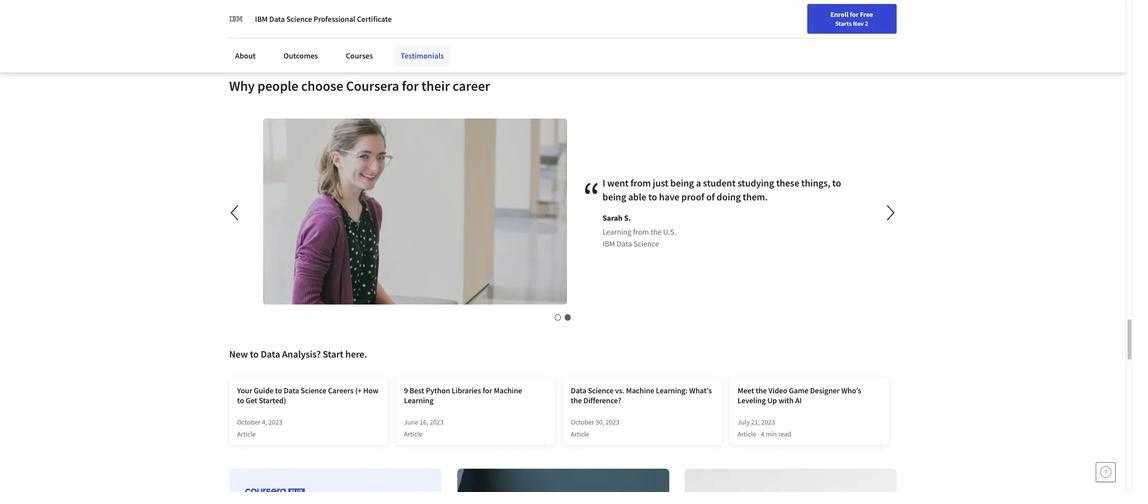 Task type: locate. For each thing, give the bounding box(es) containing it.
being down went
[[603, 191, 626, 203]]

2023 for to
[[269, 418, 282, 427]]

have
[[659, 191, 680, 203]]

u.s. inside this professional certificate has ace® recommendation. it is eligible for college credit at participating u.s. colleges and universities. note: the decision to accept specific credit recommendations is up to each institution.
[[617, 6, 630, 16]]

these
[[776, 177, 799, 189]]

is left "up"
[[345, 18, 350, 28]]

1 vertical spatial being
[[603, 191, 626, 203]]

video
[[769, 386, 787, 396]]

1 article from the left
[[237, 430, 256, 439]]

for right libraries
[[483, 386, 492, 396]]

up
[[767, 396, 777, 406]]

0 horizontal spatial credit
[[544, 6, 563, 16]]

the down have
[[651, 227, 662, 237]]

article inside 'july 21, 2023 article · 4 min read'
[[738, 430, 756, 439]]

0 horizontal spatial u.s.
[[617, 6, 630, 16]]

2023 inside october 30, 2023 article
[[606, 418, 620, 427]]

article inside "october 4, 2023 article"
[[237, 430, 256, 439]]

to left get
[[237, 396, 244, 406]]

learning inside the 9 best python libraries for machine learning
[[404, 396, 434, 406]]

ace®
[[390, 6, 406, 16]]

from inside sarah s. learning from the u.s. ibm data science
[[633, 227, 649, 237]]

the left the up
[[756, 386, 767, 396]]

credit left the at
[[544, 6, 563, 16]]

2 2023 from the left
[[430, 418, 444, 427]]

being left a
[[670, 177, 694, 189]]

institution.
[[388, 18, 425, 28]]

learning down 'sarah'
[[603, 227, 632, 237]]

1 vertical spatial ibm
[[603, 239, 615, 249]]

learning up 16,
[[404, 396, 434, 406]]

0 horizontal spatial learning
[[404, 396, 434, 406]]

0 horizontal spatial is
[[345, 18, 350, 28]]

free
[[860, 10, 873, 19]]

nov
[[853, 19, 864, 27]]

testimonials link
[[395, 45, 450, 67]]

credit
[[544, 6, 563, 16], [838, 6, 857, 16]]

specific
[[811, 6, 836, 16]]

2 machine from the left
[[626, 386, 654, 396]]

0 vertical spatial being
[[670, 177, 694, 189]]

9
[[404, 386, 408, 396]]

i
[[603, 177, 605, 189]]

1 horizontal spatial is
[[475, 6, 480, 16]]

data right guide
[[284, 386, 299, 396]]

has
[[377, 6, 388, 16]]

credit up starts
[[838, 6, 857, 16]]

from down able
[[633, 227, 649, 237]]

article
[[237, 430, 256, 439], [404, 430, 423, 439], [571, 430, 590, 439], [738, 430, 756, 439]]

october left the 30,
[[571, 418, 594, 427]]

for left the college
[[508, 6, 517, 16]]

2023 right 4,
[[269, 418, 282, 427]]

ibm data science professional certificate
[[255, 14, 392, 24]]

16,
[[420, 418, 428, 427]]

0 vertical spatial from
[[631, 177, 651, 189]]

s.
[[624, 213, 631, 223]]

data
[[269, 14, 285, 24], [617, 239, 632, 249], [261, 348, 280, 360], [284, 386, 299, 396], [571, 386, 586, 396]]

1 horizontal spatial new
[[879, 11, 892, 20]]

certificate inside this professional certificate has ace® recommendation. it is eligible for college credit at participating u.s. colleges and universities. note: the decision to accept specific credit recommendations is up to each institution.
[[341, 6, 375, 16]]

science up outcomes
[[286, 14, 312, 24]]

is right it
[[475, 6, 480, 16]]

is
[[475, 6, 480, 16], [345, 18, 350, 28]]

3 2023 from the left
[[606, 418, 620, 427]]

new
[[879, 11, 892, 20], [229, 348, 248, 360]]

0 horizontal spatial the
[[571, 396, 582, 406]]

u.s. inside sarah s. learning from the u.s. ibm data science
[[663, 227, 676, 237]]

1 horizontal spatial credit
[[838, 6, 857, 16]]

2 article from the left
[[404, 430, 423, 439]]

leveling
[[738, 396, 766, 406]]

vs.
[[615, 386, 625, 396]]

for left their
[[402, 77, 419, 95]]

article down difference?
[[571, 430, 590, 439]]

2023 up the min
[[761, 418, 775, 427]]

courses
[[346, 51, 373, 61]]

learning:
[[656, 386, 688, 396]]

article left the ·
[[738, 430, 756, 439]]

being
[[670, 177, 694, 189], [603, 191, 626, 203]]

1 vertical spatial is
[[345, 18, 350, 28]]

professional
[[298, 6, 339, 16], [314, 14, 355, 24]]

data down s.
[[617, 239, 632, 249]]

u.s. left colleges
[[617, 6, 630, 16]]

up
[[352, 18, 361, 28]]

2 credit from the left
[[838, 6, 857, 16]]

analysis?
[[282, 348, 321, 360]]

outcomes link
[[278, 45, 324, 67]]

article inside june 16, 2023 article
[[404, 430, 423, 439]]

from for "
[[631, 177, 651, 189]]

people
[[258, 77, 298, 95]]

outcomes
[[284, 51, 318, 61]]

data science vs. machine learning: what's the difference?
[[571, 386, 712, 406]]

universities.
[[674, 6, 715, 16]]

1 horizontal spatial the
[[651, 227, 662, 237]]

go to next testimonial image
[[879, 201, 902, 225]]

from up able
[[631, 177, 651, 189]]

0 vertical spatial u.s.
[[617, 6, 630, 16]]

your guide to data science careers (+ how to get started)
[[237, 386, 379, 406]]

data left analysis?
[[261, 348, 280, 360]]

0 horizontal spatial october
[[237, 418, 261, 427]]

1 machine from the left
[[494, 386, 522, 396]]

article for meet the video game designer who's leveling up with ai
[[738, 430, 756, 439]]

data inside the data science vs. machine learning: what's the difference?
[[571, 386, 586, 396]]

science left careers
[[301, 386, 326, 396]]

" i went from just being a student studying these things, to being able to have proof of doing them.
[[583, 171, 841, 224]]

their
[[422, 77, 450, 95]]

went
[[607, 177, 629, 189]]

go to previous testimonial image
[[230, 206, 238, 221]]

ibm inside sarah s. learning from the u.s. ibm data science
[[603, 239, 615, 249]]

new up your
[[229, 348, 248, 360]]

find your new career link
[[845, 10, 917, 22]]

0 vertical spatial is
[[475, 6, 480, 16]]

october
[[237, 418, 261, 427], [571, 418, 594, 427]]

machine inside the data science vs. machine learning: what's the difference?
[[626, 386, 654, 396]]

the inside meet the video game designer who's leveling up with ai
[[756, 386, 767, 396]]

ibm
[[255, 14, 268, 24], [603, 239, 615, 249]]

0 horizontal spatial being
[[603, 191, 626, 203]]

professional up the recommendations
[[298, 6, 339, 16]]

from
[[631, 177, 651, 189], [633, 227, 649, 237]]

1 vertical spatial u.s.
[[663, 227, 676, 237]]

find
[[850, 11, 863, 20]]

data up october 30, 2023 article
[[571, 386, 586, 396]]

0 vertical spatial new
[[879, 11, 892, 20]]

1 horizontal spatial u.s.
[[663, 227, 676, 237]]

2023 inside 'july 21, 2023 article · 4 min read'
[[761, 418, 775, 427]]

2 october from the left
[[571, 418, 594, 427]]

4 article from the left
[[738, 430, 756, 439]]

new right your at the right top of the page
[[879, 11, 892, 20]]

2023 right 16,
[[430, 418, 444, 427]]

coursera
[[346, 77, 399, 95]]

0 horizontal spatial machine
[[494, 386, 522, 396]]

2023 inside "october 4, 2023 article"
[[269, 418, 282, 427]]

science down able
[[634, 239, 659, 249]]

2023
[[269, 418, 282, 427], [430, 418, 444, 427], [606, 418, 620, 427], [761, 418, 775, 427]]

october inside "october 4, 2023 article"
[[237, 418, 261, 427]]

data right ibm image on the left of the page
[[269, 14, 285, 24]]

1 vertical spatial from
[[633, 227, 649, 237]]

0 horizontal spatial new
[[229, 348, 248, 360]]

get
[[246, 396, 257, 406]]

decision
[[750, 6, 778, 16]]

1 2023 from the left
[[269, 418, 282, 427]]

your
[[864, 11, 878, 20]]

1 horizontal spatial learning
[[603, 227, 632, 237]]

1 vertical spatial new
[[229, 348, 248, 360]]

a
[[696, 177, 701, 189]]

article inside october 30, 2023 article
[[571, 430, 590, 439]]

each
[[371, 18, 387, 28]]

article down the june
[[404, 430, 423, 439]]

u.s. down have
[[663, 227, 676, 237]]

learning
[[603, 227, 632, 237], [404, 396, 434, 406]]

1 vertical spatial learning
[[404, 396, 434, 406]]

4 2023 from the left
[[761, 418, 775, 427]]

None search field
[[142, 6, 380, 26]]

for up "nov"
[[850, 10, 859, 19]]

ai
[[795, 396, 802, 406]]

0 vertical spatial learning
[[603, 227, 632, 237]]

difference?
[[584, 396, 621, 406]]

21,
[[751, 418, 760, 427]]

2023 for vs.
[[606, 418, 620, 427]]

machine right libraries
[[494, 386, 522, 396]]

october left 4,
[[237, 418, 261, 427]]

science left vs.
[[588, 386, 614, 396]]

1 horizontal spatial machine
[[626, 386, 654, 396]]

science inside the data science vs. machine learning: what's the difference?
[[588, 386, 614, 396]]

python
[[426, 386, 450, 396]]

0 horizontal spatial ibm
[[255, 14, 268, 24]]

to
[[779, 6, 786, 16], [362, 18, 369, 28], [832, 177, 841, 189], [648, 191, 657, 203], [250, 348, 259, 360], [275, 386, 282, 396], [237, 396, 244, 406]]

2023 inside june 16, 2023 article
[[430, 418, 444, 427]]

this professional certificate has ace® recommendation. it is eligible for college credit at participating u.s. colleges and universities. note: the decision to accept specific credit recommendations is up to each institution.
[[283, 6, 857, 28]]

1 october from the left
[[237, 418, 261, 427]]

2 horizontal spatial the
[[756, 386, 767, 396]]

ibm down 'sarah'
[[603, 239, 615, 249]]

sarah
[[603, 213, 623, 223]]

with
[[779, 396, 794, 406]]

1 horizontal spatial october
[[571, 418, 594, 427]]

1 horizontal spatial ibm
[[603, 239, 615, 249]]

october inside october 30, 2023 article
[[571, 418, 594, 427]]

the inside sarah s. learning from the u.s. ibm data science
[[651, 227, 662, 237]]

article for data science vs. machine learning: what's the difference?
[[571, 430, 590, 439]]

slides element
[[247, 313, 879, 323]]

·
[[758, 430, 759, 439]]

machine right vs.
[[626, 386, 654, 396]]

coursera plus image
[[245, 489, 305, 493]]

ibm right ibm image on the left of the page
[[255, 14, 268, 24]]

help center image
[[1100, 467, 1112, 479]]

who's
[[841, 386, 861, 396]]

article down get
[[237, 430, 256, 439]]

the left difference?
[[571, 396, 582, 406]]

ibm image
[[229, 12, 243, 26]]

2023 right the 30,
[[606, 418, 620, 427]]

studying
[[738, 177, 774, 189]]

them.
[[743, 191, 768, 203]]

from inside " i went from just being a student studying these things, to being able to have proof of doing them.
[[631, 177, 651, 189]]

machine
[[494, 386, 522, 396], [626, 386, 654, 396]]

3 article from the left
[[571, 430, 590, 439]]



Task type: vqa. For each thing, say whether or not it's contained in the screenshot.
for inside ENROLL FOR FREE STARTS NOV 2
yes



Task type: describe. For each thing, give the bounding box(es) containing it.
science inside sarah s. learning from the u.s. ibm data science
[[634, 239, 659, 249]]

participating
[[573, 6, 615, 16]]

2
[[865, 19, 868, 27]]

career
[[453, 77, 490, 95]]

the
[[736, 6, 748, 16]]

your
[[237, 386, 252, 396]]

read
[[778, 430, 791, 439]]

student
[[703, 177, 736, 189]]

2023 for python
[[430, 418, 444, 427]]

designer
[[810, 386, 840, 396]]

4
[[761, 430, 764, 439]]

to right "up"
[[362, 18, 369, 28]]

at
[[565, 6, 571, 16]]

why
[[229, 77, 255, 95]]

4,
[[262, 418, 267, 427]]

start
[[323, 348, 344, 360]]

for inside the 9 best python libraries for machine learning
[[483, 386, 492, 396]]

1 credit from the left
[[544, 6, 563, 16]]

of
[[706, 191, 715, 203]]

the inside the data science vs. machine learning: what's the difference?
[[571, 396, 582, 406]]

min
[[766, 430, 777, 439]]

professional up courses
[[314, 14, 355, 24]]

it
[[469, 6, 473, 16]]

learning inside sarah s. learning from the u.s. ibm data science
[[603, 227, 632, 237]]

to right able
[[648, 191, 657, 203]]

data inside sarah s. learning from the u.s. ibm data science
[[617, 239, 632, 249]]

proof
[[681, 191, 704, 203]]

enroll for free starts nov 2
[[831, 10, 873, 27]]

meet the video game designer who's leveling up with ai
[[738, 386, 861, 406]]

here.
[[345, 348, 367, 360]]

colleges
[[632, 6, 658, 16]]

about
[[235, 51, 256, 61]]

article for your guide to data science careers (+ how to get started)
[[237, 430, 256, 439]]

machine inside the 9 best python libraries for machine learning
[[494, 386, 522, 396]]

enroll
[[831, 10, 849, 19]]

career
[[893, 11, 912, 20]]

starts
[[835, 19, 852, 27]]

why people choose coursera for their career
[[229, 77, 490, 95]]

for inside this professional certificate has ace® recommendation. it is eligible for college credit at participating u.s. colleges and universities. note: the decision to accept specific credit recommendations is up to each institution.
[[508, 6, 517, 16]]

professional inside this professional certificate has ace® recommendation. it is eligible for college credit at participating u.s. colleges and universities. note: the decision to accept specific credit recommendations is up to each institution.
[[298, 6, 339, 16]]

careers
[[328, 386, 354, 396]]

july
[[738, 418, 750, 427]]

from for sarah
[[633, 227, 649, 237]]

to left accept
[[779, 6, 786, 16]]

libraries
[[452, 386, 481, 396]]

this
[[283, 6, 297, 16]]

0 vertical spatial ibm
[[255, 14, 268, 24]]

best
[[410, 386, 424, 396]]

to right things, at right top
[[832, 177, 841, 189]]

things,
[[801, 177, 831, 189]]

"
[[583, 171, 600, 224]]

how
[[363, 386, 379, 396]]

to right guide
[[275, 386, 282, 396]]

testimonials
[[401, 51, 444, 61]]

recommendation.
[[408, 6, 467, 16]]

for inside enroll for free starts nov 2
[[850, 10, 859, 19]]

july 21, 2023 article · 4 min read
[[738, 418, 791, 439]]

ace logo image
[[245, 0, 275, 17]]

choose
[[301, 77, 343, 95]]

go to previous testimonial image
[[224, 201, 247, 225]]

meet
[[738, 386, 754, 396]]

article for 9 best python libraries for machine learning
[[404, 430, 423, 439]]

college
[[519, 6, 542, 16]]

2023 for video
[[761, 418, 775, 427]]

new to data analysis? start here.
[[229, 348, 367, 360]]

courses link
[[340, 45, 379, 67]]

data inside your guide to data science careers (+ how to get started)
[[284, 386, 299, 396]]

october for your guide to data science careers (+ how to get started)
[[237, 418, 261, 427]]

1 horizontal spatial being
[[670, 177, 694, 189]]

game
[[789, 386, 809, 396]]

october 30, 2023 article
[[571, 418, 620, 439]]

guide
[[254, 386, 274, 396]]

science inside your guide to data science careers (+ how to get started)
[[301, 386, 326, 396]]

9 best python libraries for machine learning
[[404, 386, 522, 406]]

june
[[404, 418, 418, 427]]

about link
[[229, 45, 262, 67]]

30,
[[596, 418, 604, 427]]

to up guide
[[250, 348, 259, 360]]

note:
[[716, 6, 734, 16]]

and
[[660, 6, 673, 16]]

just
[[653, 177, 669, 189]]

started)
[[259, 396, 286, 406]]

find your new career
[[850, 11, 912, 20]]

eligible
[[482, 6, 506, 16]]

doing
[[717, 191, 741, 203]]

able
[[628, 191, 647, 203]]

october for data science vs. machine learning: what's the difference?
[[571, 418, 594, 427]]

sarah s. learning from the u.s. ibm data science
[[603, 213, 676, 249]]

june 16, 2023 article
[[404, 418, 444, 439]]

recommendations
[[283, 18, 344, 28]]

(+
[[355, 386, 362, 396]]



